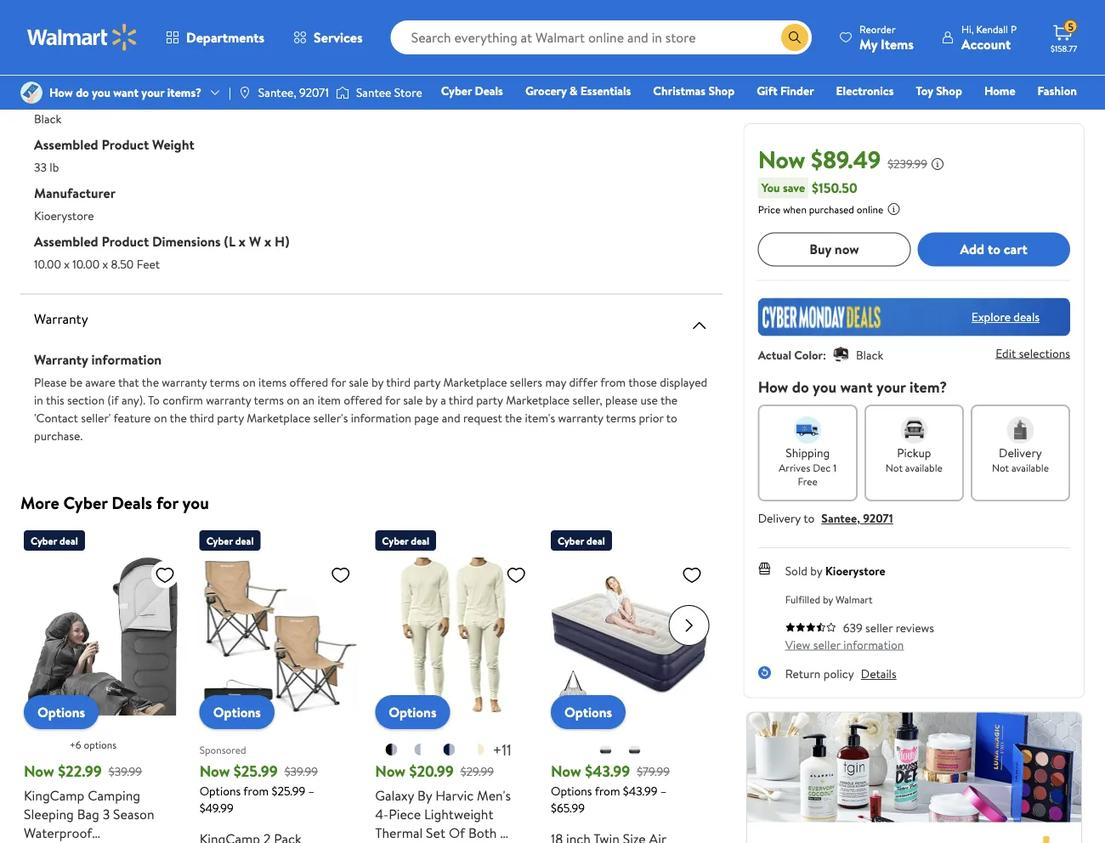Task type: vqa. For each thing, say whether or not it's contained in the screenshot.
Communications & privacy 'link'
no



Task type: describe. For each thing, give the bounding box(es) containing it.
you
[[762, 179, 780, 196]]

p
[[1011, 22, 1017, 36]]

now $43.99 $79.99 options from $43.99 – $65.99
[[551, 761, 670, 816]]

intent image for shipping image
[[794, 416, 822, 444]]

galaxy
[[375, 787, 414, 805]]

add to favorites list, 18 inch twin size air mattress with built-in-pump,blue image
[[682, 565, 702, 586]]

not for pickup
[[886, 460, 903, 475]]

details button
[[861, 666, 897, 682]]

0 vertical spatial warranty
[[162, 374, 207, 390]]

pickup not available
[[886, 445, 943, 475]]

color inside sanopy manufacturer part number 518000 color black assembled product weight 33 lb manufacturer kioerystore assembled product dimensions (l x w x h) 10.00 x 10.00 x 8.50 feet
[[34, 87, 67, 105]]

now for now $20.99 $29.99 galaxy by harvic men's 4-piece lightweight thermal set of both a thermal top 
[[375, 761, 406, 782]]

0 vertical spatial for
[[331, 374, 346, 390]]

auto link
[[827, 105, 867, 124]]

reviews
[[896, 620, 935, 636]]

a
[[441, 392, 446, 408]]

heather grey & natural image
[[443, 743, 456, 757]]

piece
[[389, 805, 421, 824]]

differ
[[569, 374, 598, 390]]

reorder my items
[[860, 22, 914, 53]]

black & heather grey image
[[385, 743, 398, 757]]

seller's
[[313, 409, 348, 426]]

options inside 'now $43.99 $79.99 options from $43.99 – $65.99'
[[551, 783, 592, 800]]

2 vertical spatial on
[[154, 409, 167, 426]]

1 assembled from the top
[[34, 135, 98, 154]]

edit selections
[[996, 345, 1071, 361]]

item
[[318, 392, 341, 408]]

2 horizontal spatial on
[[287, 392, 300, 408]]

not for delivery
[[992, 460, 1010, 475]]

number
[[147, 38, 195, 57]]

2 thermal from the top
[[375, 843, 423, 844]]

(if
[[107, 392, 119, 408]]

from inside warranty information please be aware that the warranty terms on items offered for sale by third party marketplace sellers may differ from those displayed in this section (if any). to confirm warranty terms on an item offered for sale by a third party marketplace seller, please use the 'contact seller' feature on the third party marketplace seller's information page and request the item's warranty terms prior to purchase.
[[601, 374, 626, 390]]

deal for now $43.99
[[587, 534, 605, 548]]

add to cart
[[961, 240, 1028, 259]]

1 vertical spatial terms
[[254, 392, 284, 408]]

sold by kioerystore
[[785, 562, 886, 579]]

fulfilled
[[785, 593, 821, 607]]

$39.99 inside now $22.99 $39.99 kingcamp camping sleeping bag 3 season waterproof lightweight sleep
[[109, 763, 142, 780]]

shop for christmas shop
[[709, 82, 735, 99]]

cyber for now $20.99
[[382, 534, 409, 548]]

debit
[[976, 106, 1005, 123]]

shop for toy shop
[[936, 82, 963, 99]]

warranty for warranty
[[34, 310, 88, 328]]

items
[[259, 374, 287, 390]]

hi,
[[962, 22, 974, 36]]

when
[[783, 202, 807, 216]]

$29.99
[[461, 763, 494, 780]]

options for now $20.99
[[389, 703, 437, 722]]

now inside sponsored now $25.99 $39.99 options from $25.99 – $49.99
[[200, 761, 230, 782]]

from inside sponsored now $25.99 $39.99 options from $25.99 – $49.99
[[244, 783, 269, 800]]

this
[[46, 392, 64, 408]]

actual color :
[[758, 346, 827, 363]]

available for pickup
[[906, 460, 943, 475]]

those
[[629, 374, 657, 390]]

do for how do you want your items?
[[76, 84, 89, 101]]

santee store
[[356, 84, 422, 101]]

to
[[148, 392, 160, 408]]

options for now $43.99
[[565, 703, 612, 722]]

edit selections button
[[996, 345, 1071, 361]]

1 vertical spatial sale
[[403, 392, 423, 408]]

warranty image
[[689, 316, 710, 336]]

kioerystore inside sanopy manufacturer part number 518000 color black assembled product weight 33 lb manufacturer kioerystore assembled product dimensions (l x w x h) 10.00 x 10.00 x 8.50 feet
[[34, 207, 94, 224]]

explore
[[972, 309, 1011, 325]]

items?
[[167, 84, 202, 101]]

now $89.49
[[758, 142, 881, 176]]

options inside sponsored now $25.99 $39.99 options from $25.99 – $49.99
[[200, 783, 241, 800]]

0 vertical spatial third
[[386, 374, 411, 390]]

legal information image
[[887, 202, 901, 215]]

1 horizontal spatial information
[[351, 409, 411, 426]]

may
[[545, 374, 566, 390]]

kingcamp camping sleeping bag 3 season waterproof lightweight sleeping bag for adults(grey,26.6℉-53.6℉) image
[[24, 558, 182, 716]]

account
[[962, 34, 1011, 53]]

options link for now $25.99
[[200, 696, 275, 730]]

product group containing now $43.99
[[551, 524, 709, 844]]

you save $150.50
[[762, 178, 858, 197]]

options link for now $22.99
[[24, 696, 99, 730]]

w
[[249, 232, 261, 251]]

cyber deal for now $25.99
[[206, 534, 254, 548]]

now for now $43.99 $79.99 options from $43.99 – $65.99
[[551, 761, 582, 782]]

0 vertical spatial 92071
[[299, 84, 329, 101]]

now
[[835, 240, 859, 259]]

to for delivery
[[804, 510, 815, 527]]

kendall
[[977, 22, 1009, 36]]

0 horizontal spatial terms
[[210, 374, 240, 390]]

sanopy
[[34, 13, 81, 30]]

blue image
[[628, 743, 641, 757]]

available in additional 11 variants element
[[493, 739, 512, 761]]

options for now $22.99
[[37, 703, 85, 722]]

 image for santee, 92071
[[238, 86, 252, 99]]

sleeping
[[24, 805, 74, 824]]

0 horizontal spatial information
[[91, 350, 162, 369]]

view seller information link
[[785, 636, 904, 653]]

one
[[947, 106, 973, 123]]

details
[[861, 666, 897, 682]]

options
[[84, 738, 117, 752]]

a
[[500, 824, 509, 843]]

warranty information please be aware that the warranty terms on items offered for sale by third party marketplace sellers may differ from those displayed in this section (if any). to confirm warranty terms on an item offered for sale by a third party marketplace seller, please use the 'contact seller' feature on the third party marketplace seller's information page and request the item's warranty terms prior to purchase.
[[34, 350, 708, 444]]

cyber deal for now $22.99
[[31, 534, 78, 548]]

add
[[961, 240, 985, 259]]

finder
[[781, 82, 814, 99]]

reorder
[[860, 22, 896, 36]]

cyber deals
[[441, 82, 503, 99]]

seller for 639
[[866, 620, 893, 636]]

aware
[[85, 374, 115, 390]]

2 vertical spatial for
[[156, 491, 178, 515]]

0 vertical spatial offered
[[290, 374, 328, 390]]

the left item's
[[505, 409, 522, 426]]

set
[[426, 824, 446, 843]]

delivery to santee, 92071
[[758, 510, 894, 527]]

seller,
[[573, 392, 603, 408]]

options link for now $43.99
[[551, 696, 626, 730]]

fashion link
[[1030, 82, 1085, 100]]

the right use
[[661, 392, 678, 408]]

2 vertical spatial warranty
[[558, 409, 603, 426]]

toy shop link
[[909, 82, 970, 100]]

1 vertical spatial $25.99
[[272, 783, 306, 800]]

arrives
[[779, 460, 811, 475]]

your for items?
[[141, 84, 164, 101]]

0 horizontal spatial sale
[[349, 374, 369, 390]]

0 horizontal spatial santee,
[[258, 84, 297, 101]]

2 vertical spatial marketplace
[[247, 409, 311, 426]]

cart
[[1004, 240, 1028, 259]]

cyber deal for now $20.99
[[382, 534, 430, 548]]

options link for now $20.99
[[375, 696, 450, 730]]

Search search field
[[391, 20, 812, 54]]

8.50
[[111, 256, 134, 272]]

store
[[394, 84, 422, 101]]

more
[[20, 491, 59, 515]]

1 vertical spatial santee,
[[822, 510, 861, 527]]

0 vertical spatial $43.99
[[585, 761, 630, 782]]

home link
[[977, 82, 1024, 100]]

grocery & essentials link
[[518, 82, 639, 100]]

1 vertical spatial color
[[795, 346, 823, 363]]

2 horizontal spatial third
[[449, 392, 474, 408]]

my
[[860, 34, 878, 53]]

1 vertical spatial warranty
[[206, 392, 251, 408]]

options for now $25.99
[[213, 703, 261, 722]]

both
[[468, 824, 497, 843]]

18 inch twin size air mattress with built-in-pump,blue image
[[551, 558, 709, 716]]

delivery not available
[[992, 445, 1049, 475]]

price when purchased online
[[758, 202, 884, 216]]

explore deals link
[[965, 302, 1047, 332]]

1 vertical spatial $43.99
[[623, 783, 658, 800]]

walmart+
[[1027, 106, 1077, 123]]

$20.99
[[409, 761, 454, 782]]

1 vertical spatial 92071
[[863, 510, 894, 527]]

2 vertical spatial party
[[217, 409, 244, 426]]

deal for now $22.99
[[60, 534, 78, 548]]

page
[[414, 409, 439, 426]]

0 vertical spatial party
[[414, 374, 441, 390]]

registry
[[882, 106, 925, 123]]

grocery
[[525, 82, 567, 99]]

in
[[34, 392, 43, 408]]

– inside 'now $43.99 $79.99 options from $43.99 – $65.99'
[[661, 783, 667, 800]]

natural & white image
[[472, 743, 485, 757]]

1 vertical spatial marketplace
[[506, 392, 570, 408]]

0 vertical spatial marketplace
[[443, 374, 507, 390]]

top
[[426, 843, 447, 844]]

toy
[[916, 82, 934, 99]]

2 horizontal spatial party
[[476, 392, 503, 408]]

now for now $89.49
[[758, 142, 806, 176]]

cyber deal for now $43.99
[[558, 534, 605, 548]]

2 vertical spatial third
[[190, 409, 214, 426]]

2 manufacturer from the top
[[34, 184, 116, 202]]



Task type: locate. For each thing, give the bounding box(es) containing it.
2 shop from the left
[[936, 82, 963, 99]]

4 cyber deal from the left
[[558, 534, 605, 548]]

0 horizontal spatial kioerystore
[[34, 207, 94, 224]]

how for how do you want your item?
[[758, 377, 789, 398]]

santee, 92071 button
[[822, 510, 894, 527]]

offered right item
[[344, 392, 383, 408]]

4 deal from the left
[[587, 534, 605, 548]]

1 manufacturer from the top
[[34, 38, 115, 57]]

0 vertical spatial do
[[76, 84, 89, 101]]

toy shop
[[916, 82, 963, 99]]

1 product from the top
[[102, 135, 149, 154]]

any).
[[122, 392, 145, 408]]

manufacturer down 'lb'
[[34, 184, 116, 202]]

shop right christmas
[[709, 82, 735, 99]]

1 vertical spatial kioerystore
[[826, 562, 886, 579]]

warranty inside warranty information please be aware that the warranty terms on items offered for sale by third party marketplace sellers may differ from those displayed in this section (if any). to confirm warranty terms on an item offered for sale by a third party marketplace seller, please use the 'contact seller' feature on the third party marketplace seller's information page and request the item's warranty terms prior to purchase.
[[34, 350, 88, 369]]

1 vertical spatial manufacturer
[[34, 184, 116, 202]]

next slide for more cyber deals for you list image
[[669, 605, 710, 646]]

kioerystore down 'lb'
[[34, 207, 94, 224]]

4 options link from the left
[[551, 696, 626, 730]]

2 – from the left
[[661, 783, 667, 800]]

essentials
[[581, 82, 631, 99]]

1 not from the left
[[886, 460, 903, 475]]

3 cyber deal from the left
[[382, 534, 430, 548]]

delivery for not
[[999, 445, 1042, 461]]

0 horizontal spatial to
[[667, 409, 678, 426]]

seller right 639
[[866, 620, 893, 636]]

how down 518000
[[49, 84, 73, 101]]

1 $39.99 from the left
[[109, 763, 142, 780]]

$43.99
[[585, 761, 630, 782], [623, 783, 658, 800]]

1 horizontal spatial sale
[[403, 392, 423, 408]]

1 horizontal spatial you
[[183, 491, 209, 515]]

0 vertical spatial warranty
[[34, 310, 88, 328]]

0 horizontal spatial your
[[141, 84, 164, 101]]

 image right the |
[[238, 86, 252, 99]]

black down 518000
[[34, 110, 61, 127]]

1 horizontal spatial black
[[856, 346, 884, 363]]

3 options link from the left
[[375, 696, 450, 730]]

2 $39.99 from the left
[[285, 763, 318, 780]]

harvic
[[436, 787, 474, 805]]

to down free
[[804, 510, 815, 527]]

galaxy by harvic men's 4-piece lightweight thermal set of both a thermal top and bottom (2-full sets)(s-2xl) image
[[375, 558, 533, 716]]

2 horizontal spatial terms
[[606, 409, 636, 426]]

– left galaxy
[[308, 783, 315, 800]]

0 horizontal spatial 92071
[[299, 84, 329, 101]]

search icon image
[[788, 31, 802, 44]]

fulfilled by walmart
[[785, 593, 873, 607]]

warranty
[[162, 374, 207, 390], [206, 392, 251, 408], [558, 409, 603, 426]]

services button
[[279, 17, 377, 58]]

prior
[[639, 409, 664, 426]]

warranty down seller,
[[558, 409, 603, 426]]

0 horizontal spatial delivery
[[758, 510, 801, 527]]

christmas shop
[[653, 82, 735, 99]]

0 vertical spatial $25.99
[[234, 761, 278, 782]]

delivery
[[999, 445, 1042, 461], [758, 510, 801, 527]]

terms down items
[[254, 392, 284, 408]]

4 product group from the left
[[551, 524, 709, 844]]

heather grey & white image
[[414, 743, 427, 757]]

dec
[[813, 460, 831, 475]]

2 deal from the left
[[235, 534, 254, 548]]

walmart image
[[27, 24, 138, 51]]

2 warranty from the top
[[34, 350, 88, 369]]

0 horizontal spatial party
[[217, 409, 244, 426]]

– down the $79.99
[[661, 783, 667, 800]]

0 horizontal spatial deals
[[112, 491, 152, 515]]

 image
[[20, 82, 43, 104], [336, 84, 349, 101], [238, 86, 252, 99]]

do
[[76, 84, 89, 101], [792, 377, 809, 398]]

bag
[[77, 805, 99, 824]]

 image left santee
[[336, 84, 349, 101]]

now $22.99 $39.99 kingcamp camping sleeping bag 3 season waterproof lightweight sleep
[[24, 761, 184, 844]]

add to cart button
[[918, 232, 1071, 266]]

for left a
[[385, 392, 400, 408]]

black up how do you want your item?
[[856, 346, 884, 363]]

2 horizontal spatial  image
[[336, 84, 349, 101]]

warranty
[[34, 310, 88, 328], [34, 350, 88, 369]]

1 vertical spatial for
[[385, 392, 400, 408]]

options up +6
[[37, 703, 85, 722]]

 image for how do you want your items?
[[20, 82, 43, 104]]

1 product group from the left
[[24, 524, 184, 844]]

offered
[[290, 374, 328, 390], [344, 392, 383, 408]]

from inside 'now $43.99 $79.99 options from $43.99 – $65.99'
[[595, 783, 620, 800]]

that
[[118, 374, 139, 390]]

1 horizontal spatial 10.00
[[73, 256, 100, 272]]

92071 down services 'dropdown button'
[[299, 84, 329, 101]]

not inside pickup not available
[[886, 460, 903, 475]]

 image for santee store
[[336, 84, 349, 101]]

1 deal from the left
[[60, 534, 78, 548]]

1 vertical spatial black
[[856, 346, 884, 363]]

0 horizontal spatial 10.00
[[34, 256, 61, 272]]

sanopy manufacturer part number 518000 color black assembled product weight 33 lb manufacturer kioerystore assembled product dimensions (l x w x h) 10.00 x 10.00 x 8.50 feet
[[34, 13, 290, 272]]

2 options link from the left
[[200, 696, 275, 730]]

add to favorites list, kingcamp camping sleeping bag 3 season waterproof lightweight sleeping bag for adults(grey,26.6℉-53.6℉) image
[[155, 565, 175, 586]]

from right $49.99
[[244, 783, 269, 800]]

more cyber deals for you
[[20, 491, 209, 515]]

2 10.00 from the left
[[73, 256, 100, 272]]

product group containing now $25.99
[[200, 524, 358, 844]]

use
[[641, 392, 658, 408]]

santee, down 1
[[822, 510, 861, 527]]

sold
[[785, 562, 808, 579]]

delivery inside delivery not available
[[999, 445, 1042, 461]]

departments
[[186, 28, 265, 47]]

$43.99 down black image
[[585, 761, 630, 782]]

cyber for now $22.99
[[31, 534, 57, 548]]

the up to
[[142, 374, 159, 390]]

electronics link
[[829, 82, 902, 100]]

buy now button
[[758, 232, 911, 266]]

cyber for now $43.99
[[558, 534, 584, 548]]

warranty right confirm
[[206, 392, 251, 408]]

thermal down piece
[[375, 843, 423, 844]]

+11
[[493, 739, 512, 761]]

0 horizontal spatial on
[[154, 409, 167, 426]]

$43.99 down the $79.99
[[623, 783, 658, 800]]

now down black & heather grey image
[[375, 761, 406, 782]]

want down part
[[113, 84, 139, 101]]

0 horizontal spatial third
[[190, 409, 214, 426]]

available down 'intent image for pickup'
[[906, 460, 943, 475]]

kioerystore up walmart
[[826, 562, 886, 579]]

feet
[[137, 256, 160, 272]]

2 vertical spatial information
[[844, 636, 904, 653]]

1 horizontal spatial offered
[[344, 392, 383, 408]]

3 deal from the left
[[411, 534, 430, 548]]

1 vertical spatial party
[[476, 392, 503, 408]]

deals
[[1014, 309, 1040, 325]]

delivery down free
[[758, 510, 801, 527]]

– inside sponsored now $25.99 $39.99 options from $25.99 – $49.99
[[308, 783, 315, 800]]

learn more about strikethrough prices image
[[931, 157, 945, 170]]

sellers
[[510, 374, 543, 390]]

options link up +6
[[24, 696, 99, 730]]

$39.99
[[109, 763, 142, 780], [285, 763, 318, 780]]

1 – from the left
[[308, 783, 315, 800]]

gift finder
[[757, 82, 814, 99]]

for up item
[[331, 374, 346, 390]]

purchase.
[[34, 427, 83, 444]]

639 seller reviews
[[843, 620, 935, 636]]

actual
[[758, 346, 792, 363]]

available down intent image for delivery
[[1012, 460, 1049, 475]]

view seller information
[[785, 636, 904, 653]]

now up $65.99
[[551, 761, 582, 782]]

0 vertical spatial color
[[34, 87, 67, 105]]

1 horizontal spatial for
[[331, 374, 346, 390]]

feature
[[114, 409, 151, 426]]

santee,
[[258, 84, 297, 101], [822, 510, 861, 527]]

to inside "button"
[[988, 240, 1001, 259]]

delivery down intent image for delivery
[[999, 445, 1042, 461]]

now up kingcamp on the left bottom
[[24, 761, 54, 782]]

thermal left set in the bottom left of the page
[[375, 824, 423, 843]]

0 vertical spatial product
[[102, 135, 149, 154]]

now inside 'now $43.99 $79.99 options from $43.99 – $65.99'
[[551, 761, 582, 782]]

fashion
[[1038, 82, 1077, 99]]

product up 8.50
[[102, 232, 149, 251]]

product group containing now $22.99
[[24, 524, 184, 844]]

to for add
[[988, 240, 1001, 259]]

intent image for pickup image
[[901, 416, 928, 444]]

1 cyber deal from the left
[[31, 534, 78, 548]]

electronics
[[836, 82, 894, 99]]

x
[[239, 232, 246, 251], [264, 232, 271, 251], [64, 256, 70, 272], [102, 256, 108, 272]]

options link up heather grey & white icon
[[375, 696, 450, 730]]

add to favorites list, kingcamp 2 pack camping chairs lightweight folding chairs portable lawn chairs fold up patio chair for adults support 265lbs khaki image
[[331, 565, 351, 586]]

now up you
[[758, 142, 806, 176]]

return
[[785, 666, 821, 682]]

sponsored now $25.99 $39.99 options from $25.99 – $49.99
[[200, 743, 318, 816]]

delivery for to
[[758, 510, 801, 527]]

0 horizontal spatial  image
[[20, 82, 43, 104]]

seller down 3.6228 stars out of 5, based on 639 seller reviews element
[[814, 636, 841, 653]]

2 not from the left
[[992, 460, 1010, 475]]

2 vertical spatial you
[[183, 491, 209, 515]]

0 vertical spatial deals
[[475, 82, 503, 99]]

information up that
[[91, 350, 162, 369]]

2 vertical spatial terms
[[606, 409, 636, 426]]

want left item?
[[841, 377, 873, 398]]

0 vertical spatial manufacturer
[[34, 38, 115, 57]]

1 vertical spatial third
[[449, 392, 474, 408]]

departments button
[[151, 17, 279, 58]]

not down intent image for delivery
[[992, 460, 1010, 475]]

lightweight inside now $20.99 $29.99 galaxy by harvic men's 4-piece lightweight thermal set of both a thermal top
[[424, 805, 494, 824]]

marketplace up item's
[[506, 392, 570, 408]]

'contact
[[34, 409, 78, 426]]

the
[[142, 374, 159, 390], [661, 392, 678, 408], [170, 409, 187, 426], [505, 409, 522, 426]]

0 vertical spatial want
[[113, 84, 139, 101]]

buy
[[810, 240, 832, 259]]

available for delivery
[[1012, 460, 1049, 475]]

1 horizontal spatial available
[[1012, 460, 1049, 475]]

2 horizontal spatial for
[[385, 392, 400, 408]]

color down 518000
[[34, 87, 67, 105]]

warranty for warranty information please be aware that the warranty terms on items offered for sale by third party marketplace sellers may differ from those displayed in this section (if any). to confirm warranty terms on an item offered for sale by a third party marketplace seller, please use the 'contact seller' feature on the third party marketplace seller's information page and request the item's warranty terms prior to purchase.
[[34, 350, 88, 369]]

0 vertical spatial sale
[[349, 374, 369, 390]]

$25.99 right $49.99
[[272, 783, 306, 800]]

want for items?
[[113, 84, 139, 101]]

available inside pickup not available
[[906, 460, 943, 475]]

1 vertical spatial you
[[813, 377, 837, 398]]

please
[[34, 374, 67, 390]]

$239.99
[[888, 155, 928, 172]]

not down 'intent image for pickup'
[[886, 460, 903, 475]]

1 vertical spatial offered
[[344, 392, 383, 408]]

0 vertical spatial kioerystore
[[34, 207, 94, 224]]

2 product from the top
[[102, 232, 149, 251]]

2 horizontal spatial you
[[813, 377, 837, 398]]

from up please
[[601, 374, 626, 390]]

(l
[[224, 232, 236, 251]]

0 horizontal spatial lightweight
[[24, 843, 93, 844]]

waterproof
[[24, 824, 92, 843]]

intent image for delivery image
[[1007, 416, 1034, 444]]

|
[[229, 84, 231, 101]]

0 vertical spatial to
[[988, 240, 1001, 259]]

Walmart Site-Wide search field
[[391, 20, 812, 54]]

1 options link from the left
[[24, 696, 99, 730]]

deals
[[475, 82, 503, 99], [112, 491, 152, 515]]

$39.99 inside sponsored now $25.99 $39.99 options from $25.99 – $49.99
[[285, 763, 318, 780]]

1 vertical spatial your
[[877, 377, 906, 398]]

product group
[[24, 524, 184, 844], [200, 524, 358, 844], [375, 524, 533, 844], [551, 524, 709, 844]]

1 available from the left
[[906, 460, 943, 475]]

color right actual
[[795, 346, 823, 363]]

0 vertical spatial you
[[92, 84, 110, 101]]

92071 up the sold by kioerystore
[[863, 510, 894, 527]]

on down to
[[154, 409, 167, 426]]

on
[[243, 374, 256, 390], [287, 392, 300, 408], [154, 409, 167, 426]]

1 vertical spatial want
[[841, 377, 873, 398]]

how
[[49, 84, 73, 101], [758, 377, 789, 398]]

0 horizontal spatial offered
[[290, 374, 328, 390]]

how do you want your item?
[[758, 377, 948, 398]]

not inside delivery not available
[[992, 460, 1010, 475]]

0 vertical spatial lightweight
[[424, 805, 494, 824]]

offered up an
[[290, 374, 328, 390]]

options link up black image
[[551, 696, 626, 730]]

you for how do you want your item?
[[813, 377, 837, 398]]

1 horizontal spatial $39.99
[[285, 763, 318, 780]]

seller for view
[[814, 636, 841, 653]]

to right prior
[[667, 409, 678, 426]]

shipping arrives dec 1 free
[[779, 445, 837, 488]]

terms down please
[[606, 409, 636, 426]]

black inside sanopy manufacturer part number 518000 color black assembled product weight 33 lb manufacturer kioerystore assembled product dimensions (l x w x h) 10.00 x 10.00 x 8.50 feet
[[34, 110, 61, 127]]

how down actual
[[758, 377, 789, 398]]

1 shop from the left
[[709, 82, 735, 99]]

explore deals
[[972, 309, 1040, 325]]

1 horizontal spatial on
[[243, 374, 256, 390]]

1 thermal from the top
[[375, 824, 423, 843]]

sale
[[349, 374, 369, 390], [403, 392, 423, 408]]

1 horizontal spatial not
[[992, 460, 1010, 475]]

for up add to favorites list, kingcamp camping sleeping bag 3 season waterproof lightweight sleeping bag for adults(grey,26.6℉-53.6℉) icon
[[156, 491, 178, 515]]

your left item?
[[877, 377, 906, 398]]

options right the men's
[[551, 783, 592, 800]]

2 assembled from the top
[[34, 232, 98, 251]]

product group containing +11
[[375, 524, 533, 844]]

policy
[[824, 666, 855, 682]]

$25.99 down sponsored
[[234, 761, 278, 782]]

lightweight inside now $22.99 $39.99 kingcamp camping sleeping bag 3 season waterproof lightweight sleep
[[24, 843, 93, 844]]

1 horizontal spatial lightweight
[[424, 805, 494, 824]]

3.6228 stars out of 5, based on 639 seller reviews element
[[785, 622, 837, 632]]

0 horizontal spatial seller
[[814, 636, 841, 653]]

view
[[785, 636, 811, 653]]

now inside now $20.99 $29.99 galaxy by harvic men's 4-piece lightweight thermal set of both a thermal top
[[375, 761, 406, 782]]

manufacturer up 518000
[[34, 38, 115, 57]]

cyber deals link
[[434, 82, 511, 100]]

on left items
[[243, 374, 256, 390]]

1 horizontal spatial party
[[414, 374, 441, 390]]

options up black image
[[565, 703, 612, 722]]

how for how do you want your items?
[[49, 84, 73, 101]]

0 vertical spatial assembled
[[34, 135, 98, 154]]

assembled down 'lb'
[[34, 232, 98, 251]]

1 horizontal spatial seller
[[866, 620, 893, 636]]

0 vertical spatial your
[[141, 84, 164, 101]]

2 cyber deal from the left
[[206, 534, 254, 548]]

do for how do you want your item?
[[792, 377, 809, 398]]

0 horizontal spatial do
[[76, 84, 89, 101]]

1 vertical spatial warranty
[[34, 350, 88, 369]]

1 horizontal spatial kioerystore
[[826, 562, 886, 579]]

1 vertical spatial information
[[351, 409, 411, 426]]

now down sponsored
[[200, 761, 230, 782]]

options down sponsored
[[200, 783, 241, 800]]

1 horizontal spatial to
[[804, 510, 815, 527]]

3 product group from the left
[[375, 524, 533, 844]]

terms
[[210, 374, 240, 390], [254, 392, 284, 408], [606, 409, 636, 426]]

available inside delivery not available
[[1012, 460, 1049, 475]]

your for item?
[[877, 377, 906, 398]]

by
[[372, 374, 384, 390], [426, 392, 438, 408], [811, 562, 823, 579], [823, 593, 833, 607]]

0 vertical spatial santee,
[[258, 84, 297, 101]]

marketplace down an
[[247, 409, 311, 426]]

sponsored
[[200, 743, 246, 757]]

santee, right the |
[[258, 84, 297, 101]]

1 warranty from the top
[[34, 310, 88, 328]]

shipping
[[786, 445, 830, 461]]

1 horizontal spatial do
[[792, 377, 809, 398]]

to left 'cart'
[[988, 240, 1001, 259]]

dimensions
[[152, 232, 221, 251]]

cyber for now $25.99
[[206, 534, 233, 548]]

warranty up confirm
[[162, 374, 207, 390]]

your left items?
[[141, 84, 164, 101]]

black image
[[599, 743, 613, 757]]

0 vertical spatial information
[[91, 350, 162, 369]]

1 vertical spatial to
[[667, 409, 678, 426]]

be
[[70, 374, 82, 390]]

the down confirm
[[170, 409, 187, 426]]

shop right toy
[[936, 82, 963, 99]]

1 vertical spatial product
[[102, 232, 149, 251]]

1 vertical spatial lightweight
[[24, 843, 93, 844]]

2 available from the left
[[1012, 460, 1049, 475]]

1 horizontal spatial –
[[661, 783, 667, 800]]

an
[[303, 392, 315, 408]]

to inside warranty information please be aware that the warranty terms on items offered for sale by third party marketplace sellers may differ from those displayed in this section (if any). to confirm warranty terms on an item offered for sale by a third party marketplace seller, please use the 'contact seller' feature on the third party marketplace seller's information page and request the item's warranty terms prior to purchase.
[[667, 409, 678, 426]]

add to favorites list, galaxy by harvic men's 4-piece lightweight thermal set of both a thermal top and bottom (2-full sets)(s-2xl) image
[[506, 565, 527, 586]]

deal for now $25.99
[[235, 534, 254, 548]]

options up sponsored
[[213, 703, 261, 722]]

deal for now $20.99
[[411, 534, 430, 548]]

want for item?
[[841, 377, 873, 398]]

party
[[414, 374, 441, 390], [476, 392, 503, 408], [217, 409, 244, 426]]

 image down 518000
[[20, 82, 43, 104]]

free
[[798, 474, 818, 488]]

0 horizontal spatial $39.99
[[109, 763, 142, 780]]

0 vertical spatial on
[[243, 374, 256, 390]]

of
[[449, 824, 465, 843]]

0 vertical spatial delivery
[[999, 445, 1042, 461]]

0 vertical spatial black
[[34, 110, 61, 127]]

2 product group from the left
[[200, 524, 358, 844]]

hi, kendall p account
[[962, 22, 1017, 53]]

options up heather grey & white icon
[[389, 703, 437, 722]]

0 horizontal spatial color
[[34, 87, 67, 105]]

cyber monday deals image
[[758, 298, 1071, 336]]

1 10.00 from the left
[[34, 256, 61, 272]]

assembled
[[34, 135, 98, 154], [34, 232, 98, 251]]

information left page on the left of the page
[[351, 409, 411, 426]]

price
[[758, 202, 781, 216]]

santee
[[356, 84, 392, 101]]

product left weight
[[102, 135, 149, 154]]

do down actual color :
[[792, 377, 809, 398]]

you for how do you want your items?
[[92, 84, 110, 101]]

1 horizontal spatial delivery
[[999, 445, 1042, 461]]

+6 options
[[69, 738, 117, 752]]

0 horizontal spatial for
[[156, 491, 178, 515]]

section
[[67, 392, 105, 408]]

from down black image
[[595, 783, 620, 800]]

1 vertical spatial delivery
[[758, 510, 801, 527]]

1
[[834, 460, 837, 475]]

on left an
[[287, 392, 300, 408]]

terms left items
[[210, 374, 240, 390]]

do down walmart image
[[76, 84, 89, 101]]

kingcamp 2 pack camping chairs lightweight folding chairs portable lawn chairs fold up patio chair for adults support 265lbs khaki image
[[200, 558, 358, 716]]

gift finder link
[[749, 82, 822, 100]]

now for now $22.99 $39.99 kingcamp camping sleeping bag 3 season waterproof lightweight sleep
[[24, 761, 54, 782]]

fashion auto
[[834, 82, 1077, 123]]

one debit link
[[939, 105, 1012, 124]]

1 horizontal spatial terms
[[254, 392, 284, 408]]

assembled up 'lb'
[[34, 135, 98, 154]]

options link up sponsored
[[200, 696, 275, 730]]

now inside now $22.99 $39.99 kingcamp camping sleeping bag 3 season waterproof lightweight sleep
[[24, 761, 54, 782]]

information up details
[[844, 636, 904, 653]]

1 horizontal spatial santee,
[[822, 510, 861, 527]]

marketplace up request
[[443, 374, 507, 390]]

639
[[843, 620, 863, 636]]

request
[[463, 409, 502, 426]]



